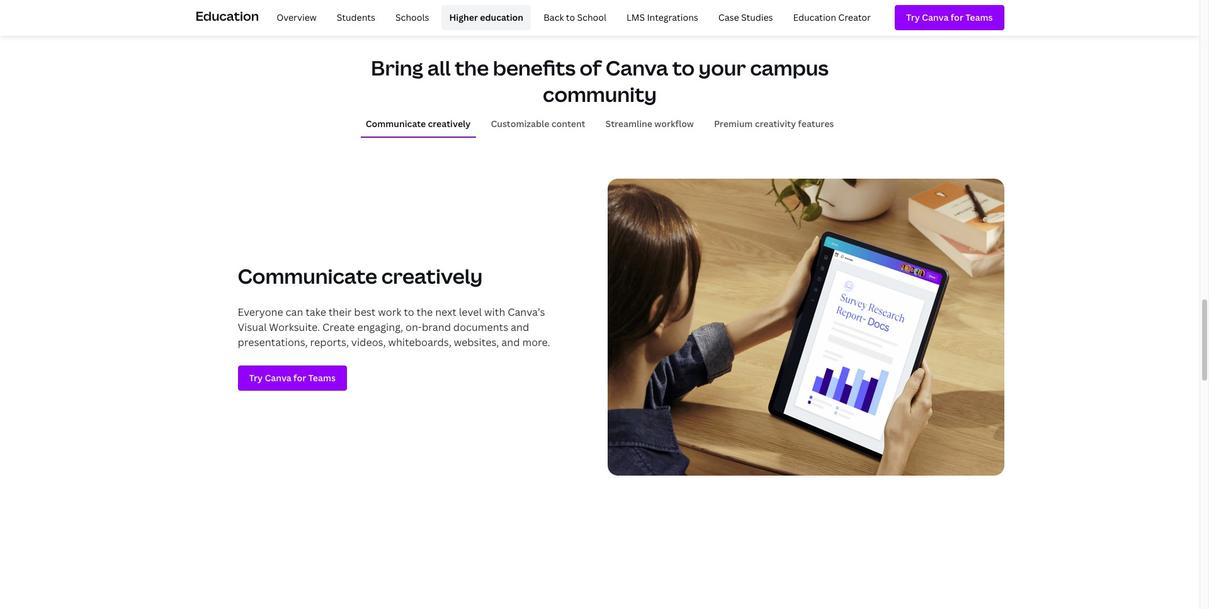 Task type: vqa. For each thing, say whether or not it's contained in the screenshot.
Studio
no



Task type: locate. For each thing, give the bounding box(es) containing it.
canva docs template image
[[608, 179, 1005, 476]]

the inside everyone can take their best work to the next level with canva's visual worksuite. create engaging, on-brand documents and presentations, reports, videos, whiteboards, websites, and more.
[[417, 305, 433, 319]]

menu bar containing overview
[[264, 5, 879, 30]]

lms integrations
[[627, 11, 699, 23]]

to for community
[[673, 54, 695, 81]]

to for level
[[404, 305, 414, 319]]

0 vertical spatial communicate
[[366, 118, 426, 130]]

and left more.
[[502, 336, 520, 350]]

communicate creatively down all
[[366, 118, 471, 130]]

lms
[[627, 11, 645, 23]]

back to school
[[544, 11, 607, 23]]

creatively down all
[[428, 118, 471, 130]]

communicate creatively up the 'best'
[[238, 263, 483, 290]]

1 vertical spatial and
[[502, 336, 520, 350]]

benefits
[[493, 54, 576, 81]]

everyone can take their best work to the next level with canva's visual worksuite. create engaging, on-brand documents and presentations, reports, videos, whiteboards, websites, and more.
[[238, 305, 550, 350]]

creatively
[[428, 118, 471, 130], [382, 263, 483, 290]]

0 horizontal spatial education
[[196, 7, 259, 24]]

and
[[511, 321, 529, 334], [502, 336, 520, 350]]

visual
[[238, 321, 267, 334]]

the right all
[[455, 54, 489, 81]]

to right back
[[566, 11, 575, 23]]

videos,
[[351, 336, 386, 350]]

schools
[[396, 11, 429, 23]]

can
[[286, 305, 303, 319]]

1 vertical spatial to
[[673, 54, 695, 81]]

their
[[329, 305, 352, 319]]

level
[[459, 305, 482, 319]]

content
[[552, 118, 586, 130]]

case studies link
[[711, 5, 781, 30]]

customizable content
[[491, 118, 586, 130]]

education creator link
[[786, 5, 879, 30]]

higher
[[450, 11, 478, 23]]

1 vertical spatial communicate
[[238, 263, 378, 290]]

communicate inside communicate creatively button
[[366, 118, 426, 130]]

best
[[354, 305, 376, 319]]

bring
[[371, 54, 423, 81]]

work
[[378, 305, 402, 319]]

customizable content button
[[486, 112, 591, 137]]

case studies
[[719, 11, 773, 23]]

1 horizontal spatial to
[[566, 11, 575, 23]]

overview link
[[269, 5, 324, 30]]

community
[[543, 80, 657, 108]]

the up on- in the left of the page
[[417, 305, 433, 319]]

creatively inside button
[[428, 118, 471, 130]]

brand
[[422, 321, 451, 334]]

presentations,
[[238, 336, 308, 350]]

higher education link
[[442, 5, 531, 30]]

education inside education creator link
[[794, 11, 837, 23]]

streamline workflow button
[[601, 112, 699, 137]]

0 horizontal spatial to
[[404, 305, 414, 319]]

education
[[196, 7, 259, 24], [794, 11, 837, 23]]

the inside bring all the benefits of canva to your campus community
[[455, 54, 489, 81]]

overview
[[277, 11, 317, 23]]

1 horizontal spatial the
[[455, 54, 489, 81]]

1 vertical spatial the
[[417, 305, 433, 319]]

communicate creatively
[[366, 118, 471, 130], [238, 263, 483, 290]]

canva
[[606, 54, 669, 81]]

communicate
[[366, 118, 426, 130], [238, 263, 378, 290]]

to up on- in the left of the page
[[404, 305, 414, 319]]

menu bar
[[264, 5, 879, 30]]

the
[[455, 54, 489, 81], [417, 305, 433, 319]]

education
[[480, 11, 524, 23]]

creatively up next
[[382, 263, 483, 290]]

to
[[566, 11, 575, 23], [673, 54, 695, 81], [404, 305, 414, 319]]

to inside everyone can take their best work to the next level with canva's visual worksuite. create engaging, on-brand documents and presentations, reports, videos, whiteboards, websites, and more.
[[404, 305, 414, 319]]

education for education creator
[[794, 11, 837, 23]]

2 vertical spatial to
[[404, 305, 414, 319]]

workflow
[[655, 118, 694, 130]]

0 vertical spatial to
[[566, 11, 575, 23]]

more.
[[523, 336, 550, 350]]

to inside bring all the benefits of canva to your campus community
[[673, 54, 695, 81]]

0 vertical spatial the
[[455, 54, 489, 81]]

communicate up take
[[238, 263, 378, 290]]

to inside back to school link
[[566, 11, 575, 23]]

0 horizontal spatial the
[[417, 305, 433, 319]]

0 vertical spatial creatively
[[428, 118, 471, 130]]

communicate down bring
[[366, 118, 426, 130]]

2 horizontal spatial to
[[673, 54, 695, 81]]

and down canva's on the left bottom of the page
[[511, 321, 529, 334]]

communicate creatively button
[[361, 112, 476, 137]]

1 horizontal spatial education
[[794, 11, 837, 23]]

to left your
[[673, 54, 695, 81]]

campus
[[750, 54, 829, 81]]

communicate creatively inside button
[[366, 118, 471, 130]]

premium creativity features button
[[709, 112, 839, 137]]

0 vertical spatial communicate creatively
[[366, 118, 471, 130]]



Task type: describe. For each thing, give the bounding box(es) containing it.
school
[[577, 11, 607, 23]]

worksuite.
[[269, 321, 320, 334]]

everyone
[[238, 305, 283, 319]]

integrations
[[647, 11, 699, 23]]

creator
[[839, 11, 871, 23]]

0 vertical spatial and
[[511, 321, 529, 334]]

premium
[[714, 118, 753, 130]]

1 vertical spatial creatively
[[382, 263, 483, 290]]

students link
[[329, 5, 383, 30]]

customizable
[[491, 118, 550, 130]]

engaging,
[[358, 321, 403, 334]]

higher education
[[450, 11, 524, 23]]

studies
[[742, 11, 773, 23]]

menu bar inside 'education' element
[[264, 5, 879, 30]]

creativity
[[755, 118, 796, 130]]

premium creativity features
[[714, 118, 834, 130]]

back to school link
[[536, 5, 614, 30]]

canva's
[[508, 305, 545, 319]]

websites,
[[454, 336, 499, 350]]

education element
[[196, 0, 1005, 35]]

of
[[580, 54, 602, 81]]

students
[[337, 11, 376, 23]]

1 vertical spatial communicate creatively
[[238, 263, 483, 290]]

bring all the benefits of canva to your campus community
[[371, 54, 829, 108]]

lms integrations link
[[619, 5, 706, 30]]

all
[[428, 54, 451, 81]]

whiteboards,
[[388, 336, 452, 350]]

streamline workflow
[[606, 118, 694, 130]]

create
[[323, 321, 355, 334]]

next
[[435, 305, 457, 319]]

case
[[719, 11, 739, 23]]

documents
[[454, 321, 509, 334]]

reports,
[[310, 336, 349, 350]]

education for education
[[196, 7, 259, 24]]

with
[[485, 305, 505, 319]]

take
[[306, 305, 326, 319]]

streamline
[[606, 118, 653, 130]]

on-
[[406, 321, 422, 334]]

your
[[699, 54, 746, 81]]

back
[[544, 11, 564, 23]]

features
[[798, 118, 834, 130]]

schools link
[[388, 5, 437, 30]]

education creator
[[794, 11, 871, 23]]



